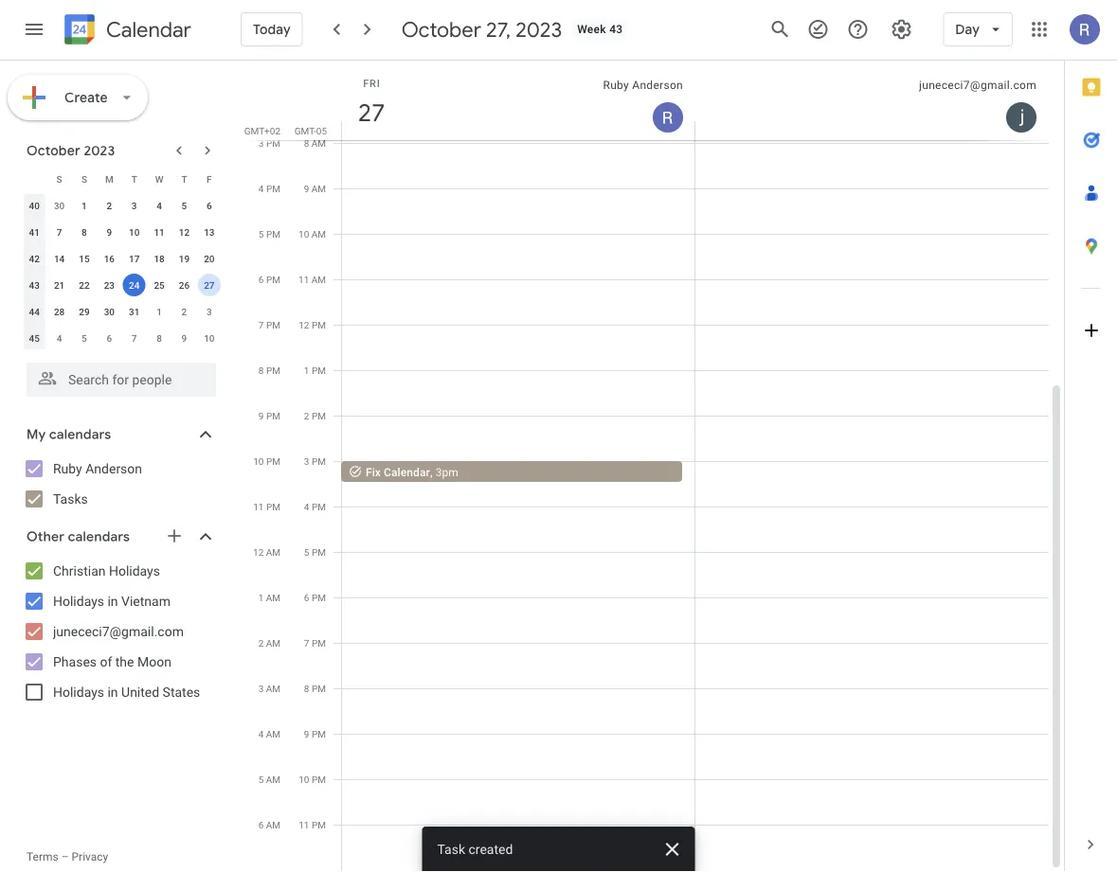 Task type: describe. For each thing, give the bounding box(es) containing it.
states
[[163, 685, 200, 700]]

november 3 element
[[198, 300, 221, 323]]

fix calendar , 3pm
[[366, 466, 459, 479]]

29
[[79, 306, 90, 317]]

27,
[[486, 16, 511, 43]]

am for 4 am
[[266, 729, 280, 740]]

11 inside row
[[154, 226, 165, 238]]

25 element
[[148, 274, 171, 297]]

row group inside october 2023 grid
[[22, 192, 222, 351]]

24, today element
[[123, 274, 146, 297]]

0 vertical spatial 11 pm
[[253, 501, 280, 513]]

week 43
[[577, 23, 623, 36]]

other calendars list
[[4, 556, 235, 708]]

calendar heading
[[102, 17, 191, 43]]

30 element
[[98, 300, 121, 323]]

10 right november 9 element
[[204, 333, 215, 344]]

6 up 13 element
[[207, 200, 212, 211]]

1 vertical spatial 7 pm
[[304, 638, 326, 649]]

,
[[430, 466, 433, 479]]

7 right 2 am
[[304, 638, 309, 649]]

holidays in vietnam
[[53, 594, 171, 609]]

september 30 element
[[48, 194, 71, 217]]

am for 12 am
[[266, 547, 280, 558]]

gmt-
[[294, 125, 316, 136]]

13 element
[[198, 221, 221, 243]]

october 2023
[[27, 142, 115, 159]]

27 inside cell
[[204, 279, 215, 291]]

2 t from the left
[[181, 173, 187, 185]]

my calendars
[[27, 426, 111, 443]]

0 horizontal spatial 4 pm
[[259, 183, 280, 194]]

17
[[129, 253, 140, 264]]

2 pm
[[304, 410, 326, 422]]

w
[[155, 173, 163, 185]]

18 element
[[148, 247, 171, 270]]

42
[[29, 253, 40, 264]]

am for 5 am
[[266, 774, 280, 785]]

21 element
[[48, 274, 71, 297]]

10 element
[[123, 221, 146, 243]]

1 horizontal spatial 5 pm
[[304, 547, 326, 558]]

add other calendars image
[[165, 527, 184, 546]]

privacy
[[72, 851, 108, 864]]

m
[[105, 173, 113, 185]]

12 element
[[173, 221, 196, 243]]

november 2 element
[[173, 300, 196, 323]]

vietnam
[[121, 594, 171, 609]]

16 element
[[98, 247, 121, 270]]

0 vertical spatial holidays
[[109, 563, 160, 579]]

7 right november 6 element
[[132, 333, 137, 344]]

november 1 element
[[148, 300, 171, 323]]

10 right 5 am
[[299, 774, 309, 785]]

1 vertical spatial 9 pm
[[304, 729, 326, 740]]

3pm
[[436, 466, 459, 479]]

fri
[[363, 77, 380, 89]]

terms – privacy
[[27, 851, 108, 864]]

november 6 element
[[98, 327, 121, 350]]

0 horizontal spatial 5 pm
[[259, 228, 280, 240]]

create
[[64, 89, 108, 106]]

moon
[[137, 654, 171, 670]]

0 vertical spatial 3 pm
[[259, 137, 280, 149]]

20
[[204, 253, 215, 264]]

my
[[27, 426, 46, 443]]

25
[[154, 279, 165, 291]]

3 right november 2 element
[[207, 306, 212, 317]]

0 vertical spatial 2023
[[516, 16, 562, 43]]

6 am
[[258, 820, 280, 831]]

27 inside column header
[[357, 97, 384, 128]]

5 left november 6 element
[[82, 333, 87, 344]]

today
[[253, 21, 291, 38]]

26 element
[[173, 274, 196, 297]]

11 right 6 am
[[299, 820, 309, 831]]

2 for november 2 element
[[182, 306, 187, 317]]

fri 27
[[357, 77, 384, 128]]

9 right 4 am
[[304, 729, 309, 740]]

other calendars
[[27, 529, 130, 546]]

10 left "11" element
[[129, 226, 140, 238]]

31
[[129, 306, 140, 317]]

9 up 10 am
[[304, 183, 309, 194]]

6 left 11 am
[[259, 274, 264, 285]]

row containing 41
[[22, 219, 222, 245]]

christian
[[53, 563, 106, 579]]

18
[[154, 253, 165, 264]]

1 t from the left
[[131, 173, 137, 185]]

ruby inside 27 column header
[[603, 79, 629, 92]]

other
[[27, 529, 65, 546]]

4 am
[[258, 729, 280, 740]]

8 inside 'element'
[[157, 333, 162, 344]]

2 am
[[258, 638, 280, 649]]

4 down 2 pm
[[304, 501, 309, 513]]

19 element
[[173, 247, 196, 270]]

october for october 2023
[[27, 142, 80, 159]]

20 element
[[198, 247, 221, 270]]

gmt+02
[[244, 125, 280, 136]]

1 right september 30 "element"
[[82, 200, 87, 211]]

3 down 2 pm
[[304, 456, 309, 467]]

9 left 10 element
[[107, 226, 112, 238]]

6 left november 7 element
[[107, 333, 112, 344]]

row containing 45
[[22, 325, 222, 351]]

24
[[129, 279, 140, 291]]

23 element
[[98, 274, 121, 297]]

7 left the 12 pm
[[259, 319, 264, 331]]

task created
[[437, 842, 513, 857]]

0 vertical spatial 10 pm
[[253, 456, 280, 467]]

8 left the 1 pm
[[259, 365, 264, 376]]

44
[[29, 306, 40, 317]]

11 down 10 am
[[298, 274, 309, 285]]

40
[[29, 200, 40, 211]]

12 for 12 pm
[[299, 319, 309, 331]]

15
[[79, 253, 90, 264]]

calendar element
[[61, 10, 191, 52]]

gmt-05
[[294, 125, 327, 136]]

calendar inside '27' grid
[[384, 466, 430, 479]]

junececi7@gmail.com inside column header
[[919, 79, 1036, 92]]

10 up 11 am
[[298, 228, 309, 240]]

row containing 44
[[22, 298, 222, 325]]

created
[[468, 842, 513, 857]]

12 am
[[253, 547, 280, 558]]

ruby anderson inside 27 column header
[[603, 79, 683, 92]]

2 cell from the left
[[695, 0, 1049, 872]]

week
[[577, 23, 606, 36]]

6 right 1 am
[[304, 592, 309, 604]]

41
[[29, 226, 40, 238]]

–
[[61, 851, 69, 864]]

row containing fix calendar
[[333, 0, 1049, 872]]

task
[[437, 842, 465, 857]]

8 right '3 am'
[[304, 683, 309, 694]]

am for 8 am
[[311, 137, 326, 149]]

2 for 2 am
[[258, 638, 264, 649]]

phases
[[53, 654, 97, 670]]

9 left 2 pm
[[259, 410, 264, 422]]

row containing s
[[22, 166, 222, 192]]

5 down 4 am
[[258, 774, 264, 785]]

12 pm
[[299, 319, 326, 331]]

october 2023 grid
[[18, 166, 222, 351]]

anderson inside "my calendars" list
[[85, 461, 142, 477]]

friday, october 27 element
[[350, 91, 393, 135]]

november 7 element
[[123, 327, 146, 350]]

other calendars button
[[4, 522, 235, 552]]

3 am
[[258, 683, 280, 694]]

day button
[[943, 7, 1013, 52]]

united
[[121, 685, 159, 700]]

12 for 12
[[179, 226, 190, 238]]

junececi7@gmail.com column header
[[694, 61, 1049, 140]]

1 horizontal spatial 10 pm
[[299, 774, 326, 785]]

5 am
[[258, 774, 280, 785]]

october for october 27, 2023
[[401, 16, 481, 43]]

11 am
[[298, 274, 326, 285]]

3 up 4 am
[[258, 683, 264, 694]]

16
[[104, 253, 115, 264]]

10 up 12 am
[[253, 456, 264, 467]]



Task type: vqa. For each thing, say whether or not it's contained in the screenshot.


Task type: locate. For each thing, give the bounding box(es) containing it.
row group containing 40
[[22, 192, 222, 351]]

0 vertical spatial 27
[[357, 97, 384, 128]]

1 horizontal spatial 27
[[357, 97, 384, 128]]

27 right 26 element
[[204, 279, 215, 291]]

row containing 43
[[22, 272, 222, 298]]

0 vertical spatial calendar
[[106, 17, 191, 43]]

43 inside row
[[29, 279, 40, 291]]

4
[[259, 183, 264, 194], [157, 200, 162, 211], [57, 333, 62, 344], [304, 501, 309, 513], [258, 729, 264, 740]]

november 10 element
[[198, 327, 221, 350]]

0 horizontal spatial 2023
[[84, 142, 115, 159]]

4 right f at the top of page
[[259, 183, 264, 194]]

in for united
[[108, 685, 118, 700]]

0 vertical spatial 43
[[609, 23, 623, 36]]

junececi7@gmail.com inside other calendars 'list'
[[53, 624, 184, 640]]

f
[[207, 173, 212, 185]]

1 in from the top
[[108, 594, 118, 609]]

3
[[259, 137, 264, 149], [132, 200, 137, 211], [207, 306, 212, 317], [304, 456, 309, 467], [258, 683, 264, 694]]

0 horizontal spatial 6 pm
[[259, 274, 280, 285]]

7
[[57, 226, 62, 238], [259, 319, 264, 331], [132, 333, 137, 344], [304, 638, 309, 649]]

6 pm left 11 am
[[259, 274, 280, 285]]

3 pm down 2 pm
[[304, 456, 326, 467]]

0 horizontal spatial t
[[131, 173, 137, 185]]

9 pm
[[259, 410, 280, 422], [304, 729, 326, 740]]

8 pm
[[259, 365, 280, 376], [304, 683, 326, 694]]

0 horizontal spatial 8 pm
[[259, 365, 280, 376]]

9 pm left 2 pm
[[259, 410, 280, 422]]

am for 11 am
[[311, 274, 326, 285]]

am down 05
[[311, 137, 326, 149]]

s
[[56, 173, 62, 185], [81, 173, 87, 185]]

cell
[[341, 0, 695, 872], [695, 0, 1049, 872]]

calendars inside dropdown button
[[68, 529, 130, 546]]

0 vertical spatial 5 pm
[[259, 228, 280, 240]]

calendar right fix
[[384, 466, 430, 479]]

1 vertical spatial 27
[[204, 279, 215, 291]]

0 vertical spatial 12
[[179, 226, 190, 238]]

27
[[357, 97, 384, 128], [204, 279, 215, 291]]

1 vertical spatial october
[[27, 142, 80, 159]]

0 horizontal spatial 3 pm
[[259, 137, 280, 149]]

1 vertical spatial 30
[[104, 306, 115, 317]]

november 9 element
[[173, 327, 196, 350]]

junececi7@gmail.com down day "popup button"
[[919, 79, 1036, 92]]

6 pm
[[259, 274, 280, 285], [304, 592, 326, 604]]

8 pm right '3 am'
[[304, 683, 326, 694]]

am up the 12 pm
[[311, 274, 326, 285]]

27 element
[[198, 274, 221, 297]]

1
[[82, 200, 87, 211], [157, 306, 162, 317], [304, 365, 309, 376], [258, 592, 264, 604]]

43 left the 21
[[29, 279, 40, 291]]

1 vertical spatial holidays
[[53, 594, 104, 609]]

fix
[[366, 466, 381, 479]]

am down 5 am
[[266, 820, 280, 831]]

t left w
[[131, 173, 137, 185]]

8 up 15 element
[[82, 226, 87, 238]]

am for 1 am
[[266, 592, 280, 604]]

ruby anderson down the my calendars dropdown button
[[53, 461, 142, 477]]

0 vertical spatial 6 pm
[[259, 274, 280, 285]]

31 element
[[123, 300, 146, 323]]

11 pm right 6 am
[[299, 820, 326, 831]]

am
[[311, 137, 326, 149], [311, 183, 326, 194], [311, 228, 326, 240], [311, 274, 326, 285], [266, 547, 280, 558], [266, 592, 280, 604], [266, 638, 280, 649], [266, 683, 280, 694], [266, 729, 280, 740], [266, 774, 280, 785], [266, 820, 280, 831]]

4 pm left 9 am
[[259, 183, 280, 194]]

ruby anderson down week 43 at the top of page
[[603, 79, 683, 92]]

30 for september 30 "element"
[[54, 200, 65, 211]]

holidays up the vietnam
[[109, 563, 160, 579]]

1 horizontal spatial 30
[[104, 306, 115, 317]]

6 pm right 1 am
[[304, 592, 326, 604]]

8 am
[[304, 137, 326, 149]]

november 4 element
[[48, 327, 71, 350]]

1 horizontal spatial anderson
[[632, 79, 683, 92]]

calendars up christian holidays
[[68, 529, 130, 546]]

0 horizontal spatial ruby
[[53, 461, 82, 477]]

the
[[115, 654, 134, 670]]

ruby anderson inside "my calendars" list
[[53, 461, 142, 477]]

7 pm right 2 am
[[304, 638, 326, 649]]

1 vertical spatial anderson
[[85, 461, 142, 477]]

13
[[204, 226, 215, 238]]

1 vertical spatial 5 pm
[[304, 547, 326, 558]]

8 down gmt-
[[304, 137, 309, 149]]

calendars
[[49, 426, 111, 443], [68, 529, 130, 546]]

7 right 41
[[57, 226, 62, 238]]

1 left november 2 element
[[157, 306, 162, 317]]

0 vertical spatial 8 pm
[[259, 365, 280, 376]]

terms
[[27, 851, 58, 864]]

1 horizontal spatial s
[[81, 173, 87, 185]]

t right w
[[181, 173, 187, 185]]

s left "m"
[[81, 173, 87, 185]]

8 right november 7 element
[[157, 333, 162, 344]]

0 horizontal spatial october
[[27, 142, 80, 159]]

phases of the moon
[[53, 654, 171, 670]]

43
[[609, 23, 623, 36], [29, 279, 40, 291]]

9 pm right 4 am
[[304, 729, 326, 740]]

t
[[131, 173, 137, 185], [181, 173, 187, 185]]

0 vertical spatial ruby anderson
[[603, 79, 683, 92]]

2 vertical spatial 12
[[253, 547, 264, 558]]

1 vertical spatial 8 pm
[[304, 683, 326, 694]]

1 vertical spatial calendars
[[68, 529, 130, 546]]

0 horizontal spatial 27
[[204, 279, 215, 291]]

5 pm left 10 am
[[259, 228, 280, 240]]

27 grid
[[243, 0, 1064, 872]]

1 vertical spatial 43
[[29, 279, 40, 291]]

1 vertical spatial in
[[108, 685, 118, 700]]

in for vietnam
[[108, 594, 118, 609]]

10 pm right 5 am
[[299, 774, 326, 785]]

0 vertical spatial junececi7@gmail.com
[[919, 79, 1036, 92]]

None search field
[[0, 355, 235, 397]]

november 5 element
[[73, 327, 96, 350]]

22 element
[[73, 274, 96, 297]]

8 pm left the 1 pm
[[259, 365, 280, 376]]

am for 6 am
[[266, 820, 280, 831]]

4 pm
[[259, 183, 280, 194], [304, 501, 326, 513]]

8
[[304, 137, 309, 149], [82, 226, 87, 238], [157, 333, 162, 344], [259, 365, 264, 376], [304, 683, 309, 694]]

2 horizontal spatial 12
[[299, 319, 309, 331]]

my calendars list
[[4, 454, 235, 514]]

1 pm
[[304, 365, 326, 376]]

1 horizontal spatial 9 pm
[[304, 729, 326, 740]]

7 pm left the 12 pm
[[259, 319, 280, 331]]

1 horizontal spatial t
[[181, 173, 187, 185]]

my calendars button
[[4, 420, 235, 450]]

4 up "11" element
[[157, 200, 162, 211]]

today button
[[241, 7, 303, 52]]

11 right 10 element
[[154, 226, 165, 238]]

10 pm up 12 am
[[253, 456, 280, 467]]

1 horizontal spatial junececi7@gmail.com
[[919, 79, 1036, 92]]

october left '27,'
[[401, 16, 481, 43]]

am for 3 am
[[266, 683, 280, 694]]

s up september 30 "element"
[[56, 173, 62, 185]]

12 right "11" element
[[179, 226, 190, 238]]

am down 4 am
[[266, 774, 280, 785]]

1 s from the left
[[56, 173, 62, 185]]

1 vertical spatial ruby anderson
[[53, 461, 142, 477]]

29 element
[[73, 300, 96, 323]]

1 horizontal spatial 8 pm
[[304, 683, 326, 694]]

am down 1 am
[[266, 638, 280, 649]]

4 pm down 2 pm
[[304, 501, 326, 513]]

26
[[179, 279, 190, 291]]

0 vertical spatial 30
[[54, 200, 65, 211]]

row containing 40
[[22, 192, 222, 219]]

in down christian holidays
[[108, 594, 118, 609]]

0 horizontal spatial ruby anderson
[[53, 461, 142, 477]]

1 horizontal spatial 12
[[253, 547, 264, 558]]

30 inside "element"
[[54, 200, 65, 211]]

0 horizontal spatial 12
[[179, 226, 190, 238]]

1 horizontal spatial 7 pm
[[304, 638, 326, 649]]

tab list
[[1065, 61, 1117, 819]]

0 horizontal spatial 7 pm
[[259, 319, 280, 331]]

5 right 12 am
[[304, 547, 309, 558]]

0 horizontal spatial 10 pm
[[253, 456, 280, 467]]

45
[[29, 333, 40, 344]]

ruby
[[603, 79, 629, 92], [53, 461, 82, 477]]

27 column header
[[341, 61, 695, 140]]

ruby inside "my calendars" list
[[53, 461, 82, 477]]

0 vertical spatial 7 pm
[[259, 319, 280, 331]]

0 vertical spatial calendars
[[49, 426, 111, 443]]

am down 9 am
[[311, 228, 326, 240]]

am up 2 am
[[266, 592, 280, 604]]

30 for '30' element
[[104, 306, 115, 317]]

17 element
[[123, 247, 146, 270]]

calendars right the my
[[49, 426, 111, 443]]

0 vertical spatial in
[[108, 594, 118, 609]]

1 horizontal spatial 6 pm
[[304, 592, 326, 604]]

1 horizontal spatial 11 pm
[[299, 820, 326, 831]]

am up 1 am
[[266, 547, 280, 558]]

2 in from the top
[[108, 685, 118, 700]]

2
[[107, 200, 112, 211], [182, 306, 187, 317], [304, 410, 309, 422], [258, 638, 264, 649]]

10 am
[[298, 228, 326, 240]]

7 pm
[[259, 319, 280, 331], [304, 638, 326, 649]]

6 down 5 am
[[258, 820, 264, 831]]

23
[[104, 279, 115, 291]]

am for 2 am
[[266, 638, 280, 649]]

row group
[[22, 192, 222, 351]]

1 horizontal spatial 2023
[[516, 16, 562, 43]]

am for 9 am
[[311, 183, 326, 194]]

28
[[54, 306, 65, 317]]

2 for 2 pm
[[304, 410, 309, 422]]

calendars for other calendars
[[68, 529, 130, 546]]

row
[[333, 0, 1049, 872], [22, 166, 222, 192], [22, 192, 222, 219], [22, 219, 222, 245], [22, 245, 222, 272], [22, 272, 222, 298], [22, 298, 222, 325], [22, 325, 222, 351]]

24 cell
[[122, 272, 147, 298]]

11 pm up 12 am
[[253, 501, 280, 513]]

1 for november 1 element
[[157, 306, 162, 317]]

1 vertical spatial 10 pm
[[299, 774, 326, 785]]

4 up 5 am
[[258, 729, 264, 740]]

0 horizontal spatial anderson
[[85, 461, 142, 477]]

holidays for holidays in united states
[[53, 685, 104, 700]]

1 horizontal spatial 43
[[609, 23, 623, 36]]

ruby down week 43 at the top of page
[[603, 79, 629, 92]]

0 horizontal spatial 9 pm
[[259, 410, 280, 422]]

1 vertical spatial 11 pm
[[299, 820, 326, 831]]

november 8 element
[[148, 327, 171, 350]]

day
[[955, 21, 980, 38]]

1 vertical spatial 4 pm
[[304, 501, 326, 513]]

of
[[100, 654, 112, 670]]

terms link
[[27, 851, 58, 864]]

27 cell
[[197, 272, 222, 298]]

in left united
[[108, 685, 118, 700]]

2 inside november 2 element
[[182, 306, 187, 317]]

2 vertical spatial holidays
[[53, 685, 104, 700]]

1 horizontal spatial ruby anderson
[[603, 79, 683, 92]]

holidays down phases
[[53, 685, 104, 700]]

junececi7@gmail.com up phases of the moon
[[53, 624, 184, 640]]

anderson inside 27 column header
[[632, 79, 683, 92]]

3 down gmt+02
[[259, 137, 264, 149]]

october up september 30 "element"
[[27, 142, 80, 159]]

22
[[79, 279, 90, 291]]

27 down fri
[[357, 97, 384, 128]]

am up 4 am
[[266, 683, 280, 694]]

9 am
[[304, 183, 326, 194]]

1 for 1 pm
[[304, 365, 309, 376]]

christian holidays
[[53, 563, 160, 579]]

12 up 1 am
[[253, 547, 264, 558]]

0 vertical spatial anderson
[[632, 79, 683, 92]]

privacy link
[[72, 851, 108, 864]]

1 for 1 am
[[258, 592, 264, 604]]

row containing 42
[[22, 245, 222, 272]]

14 element
[[48, 247, 71, 270]]

3 up 10 element
[[132, 200, 137, 211]]

30
[[54, 200, 65, 211], [104, 306, 115, 317]]

cell containing fix calendar
[[341, 0, 695, 872]]

19
[[179, 253, 190, 264]]

0 horizontal spatial s
[[56, 173, 62, 185]]

1 am
[[258, 592, 280, 604]]

3 pm
[[259, 137, 280, 149], [304, 456, 326, 467]]

0 vertical spatial ruby
[[603, 79, 629, 92]]

calendars inside dropdown button
[[49, 426, 111, 443]]

1 horizontal spatial calendar
[[384, 466, 430, 479]]

ruby anderson
[[603, 79, 683, 92], [53, 461, 142, 477]]

calendars for my calendars
[[49, 426, 111, 443]]

5 left 10 am
[[259, 228, 264, 240]]

1 vertical spatial junececi7@gmail.com
[[53, 624, 184, 640]]

0 horizontal spatial calendar
[[106, 17, 191, 43]]

1 vertical spatial calendar
[[384, 466, 430, 479]]

junececi7@gmail.com
[[919, 79, 1036, 92], [53, 624, 184, 640]]

1 down 12 am
[[258, 592, 264, 604]]

12 for 12 am
[[253, 547, 264, 558]]

2023 up "m"
[[84, 142, 115, 159]]

11
[[154, 226, 165, 238], [298, 274, 309, 285], [253, 501, 264, 513], [299, 820, 309, 831]]

2 down 1 am
[[258, 638, 264, 649]]

1 horizontal spatial 4 pm
[[304, 501, 326, 513]]

calendar
[[106, 17, 191, 43], [384, 466, 430, 479]]

create button
[[8, 75, 148, 120]]

october 27, 2023
[[401, 16, 562, 43]]

1 vertical spatial 12
[[299, 319, 309, 331]]

2 s from the left
[[81, 173, 87, 185]]

2 down "m"
[[107, 200, 112, 211]]

1 vertical spatial 6 pm
[[304, 592, 326, 604]]

14
[[54, 253, 65, 264]]

1 horizontal spatial ruby
[[603, 79, 629, 92]]

holidays for holidays in vietnam
[[53, 594, 104, 609]]

5 up 12 element
[[182, 200, 187, 211]]

1 vertical spatial 2023
[[84, 142, 115, 159]]

0 horizontal spatial junececi7@gmail.com
[[53, 624, 184, 640]]

5 pm right 12 am
[[304, 547, 326, 558]]

main drawer image
[[23, 18, 45, 41]]

0 vertical spatial 9 pm
[[259, 410, 280, 422]]

holidays in united states
[[53, 685, 200, 700]]

11 pm
[[253, 501, 280, 513], [299, 820, 326, 831]]

10
[[129, 226, 140, 238], [298, 228, 309, 240], [204, 333, 215, 344], [253, 456, 264, 467], [299, 774, 309, 785]]

12 inside october 2023 grid
[[179, 226, 190, 238]]

30 right 29 element
[[104, 306, 115, 317]]

0 vertical spatial 4 pm
[[259, 183, 280, 194]]

3 pm down gmt+02
[[259, 137, 280, 149]]

settings menu image
[[890, 18, 913, 41]]

05
[[316, 125, 327, 136]]

ruby up tasks at the left of the page
[[53, 461, 82, 477]]

1 cell from the left
[[341, 0, 695, 872]]

4 left november 5 element
[[57, 333, 62, 344]]

11 element
[[148, 221, 171, 243]]

anderson
[[632, 79, 683, 92], [85, 461, 142, 477]]

am for 10 am
[[311, 228, 326, 240]]

1 horizontal spatial october
[[401, 16, 481, 43]]

tasks
[[53, 491, 88, 507]]

0 horizontal spatial 30
[[54, 200, 65, 211]]

28 element
[[48, 300, 71, 323]]

1 vertical spatial ruby
[[53, 461, 82, 477]]

0 vertical spatial october
[[401, 16, 481, 43]]

15 element
[[73, 247, 96, 270]]

0 horizontal spatial 43
[[29, 279, 40, 291]]

1 vertical spatial 3 pm
[[304, 456, 326, 467]]

Search for people text field
[[38, 363, 205, 397]]

0 horizontal spatial 11 pm
[[253, 501, 280, 513]]

43 right week
[[609, 23, 623, 36]]

9 right november 8 'element'
[[182, 333, 187, 344]]

1 horizontal spatial 3 pm
[[304, 456, 326, 467]]

11 up 12 am
[[253, 501, 264, 513]]

2 right november 1 element
[[182, 306, 187, 317]]

calendar up the create
[[106, 17, 191, 43]]

21
[[54, 279, 65, 291]]



